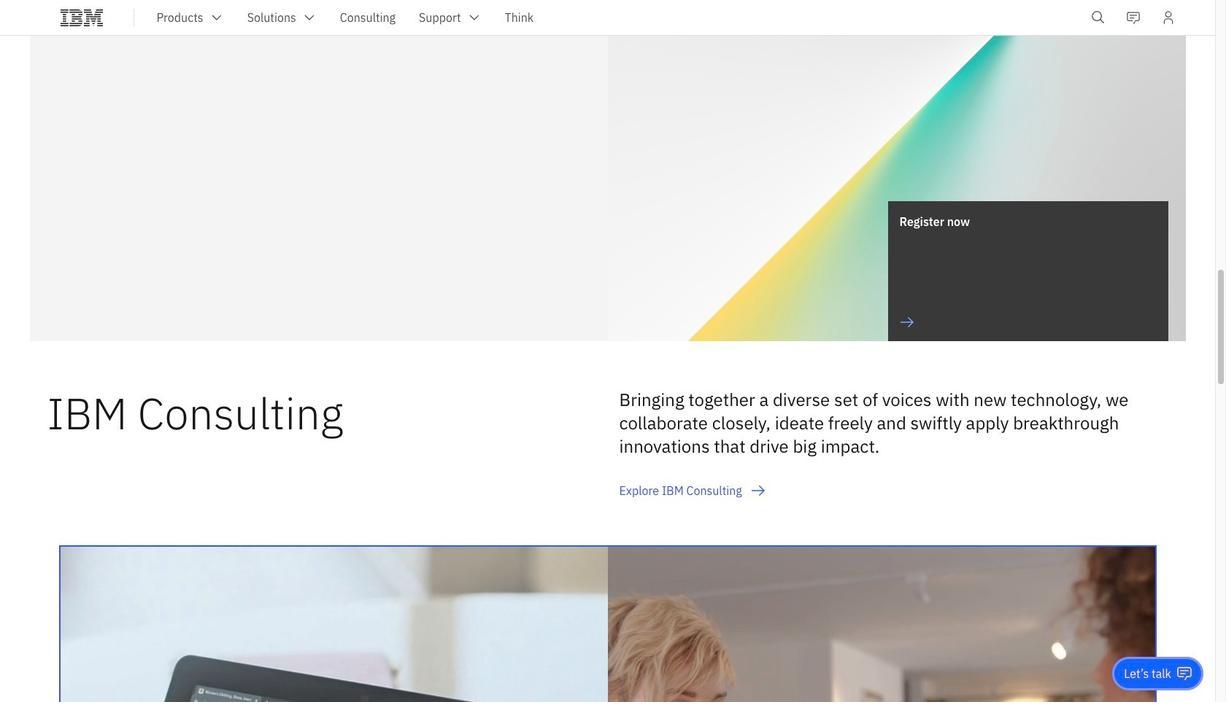 Task type: locate. For each thing, give the bounding box(es) containing it.
let's talk element
[[1124, 666, 1171, 682]]



